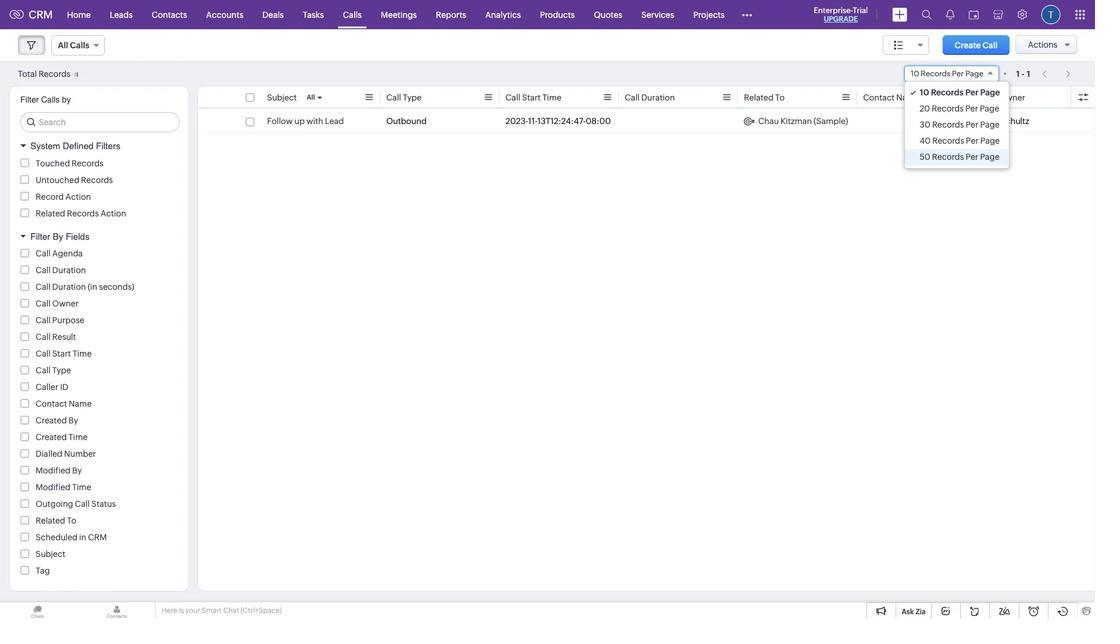 Task type: describe. For each thing, give the bounding box(es) containing it.
system
[[30, 141, 60, 151]]

lead
[[325, 116, 344, 126]]

created for created time
[[36, 432, 67, 442]]

fields
[[66, 231, 90, 242]]

number
[[64, 449, 96, 459]]

Other Modules field
[[735, 5, 760, 24]]

page for 40 records per page option
[[981, 136, 1000, 146]]

30 records per page option
[[905, 117, 1010, 133]]

agenda
[[52, 249, 83, 258]]

with
[[307, 116, 323, 126]]

0 vertical spatial related
[[744, 93, 774, 102]]

search image
[[922, 10, 932, 20]]

enterprise-trial upgrade
[[814, 6, 868, 23]]

1 horizontal spatial call start time
[[506, 93, 562, 102]]

projects
[[694, 10, 725, 19]]

0 horizontal spatial name
[[69, 399, 92, 409]]

analytics
[[486, 10, 521, 19]]

40
[[920, 136, 931, 146]]

filters
[[96, 141, 120, 151]]

kitzman
[[781, 116, 812, 126]]

0 vertical spatial to
[[776, 93, 785, 102]]

records left the "loading" image
[[39, 69, 71, 78]]

create menu image
[[893, 7, 908, 22]]

1 vertical spatial call type
[[36, 366, 71, 375]]

13t12:24:47-
[[538, 116, 586, 126]]

0 vertical spatial duration
[[642, 93, 675, 102]]

time down result
[[73, 349, 92, 358]]

10 records per page inside field
[[911, 69, 984, 78]]

by
[[62, 95, 71, 104]]

created time
[[36, 432, 88, 442]]

20
[[920, 104, 931, 113]]

2 1 from the left
[[1027, 69, 1031, 78]]

10 inside field
[[911, 69, 920, 78]]

leads
[[110, 10, 133, 19]]

caller id
[[36, 382, 68, 392]]

dialled
[[36, 449, 62, 459]]

list box containing 10 records per page
[[905, 82, 1010, 168]]

filter calls by
[[20, 95, 71, 104]]

reports
[[436, 10, 467, 19]]

home link
[[58, 0, 100, 29]]

create call
[[955, 40, 998, 50]]

schultz
[[1001, 116, 1030, 126]]

records up fields
[[67, 208, 99, 218]]

30 records per page
[[920, 120, 1000, 129]]

calls for filter calls by
[[41, 95, 60, 104]]

projects link
[[684, 0, 735, 29]]

time up 2023-11-13t12:24:47-08:00
[[543, 93, 562, 102]]

in
[[79, 533, 86, 542]]

zia
[[916, 607, 926, 616]]

result
[[52, 332, 76, 342]]

system defined filters
[[30, 141, 120, 151]]

upgrade
[[824, 15, 858, 23]]

10 records per page option
[[905, 85, 1010, 101]]

records inside 'option'
[[932, 104, 964, 113]]

(in
[[88, 282, 97, 292]]

0 vertical spatial call owner
[[983, 93, 1026, 102]]

leads link
[[100, 0, 142, 29]]

quotes
[[594, 10, 623, 19]]

2023-
[[506, 116, 528, 126]]

follow up with lead link
[[267, 115, 344, 127]]

-
[[1022, 69, 1025, 78]]

chau kitzman (sample) link
[[744, 115, 849, 127]]

filter by fields button
[[10, 226, 188, 247]]

create
[[955, 40, 981, 50]]

total records
[[18, 69, 71, 78]]

is
[[179, 607, 184, 615]]

50 records per page option
[[905, 149, 1010, 165]]

per for 40 records per page option
[[966, 136, 979, 146]]

chats image
[[0, 602, 75, 619]]

0 vertical spatial action
[[65, 192, 91, 201]]

modified for modified by
[[36, 466, 70, 475]]

crm link
[[10, 8, 53, 21]]

page for 20 records per page 'option'
[[980, 104, 1000, 113]]

0 vertical spatial type
[[403, 93, 422, 102]]

caller
[[36, 382, 58, 392]]

10 Records Per Page field
[[905, 66, 999, 82]]

call agenda
[[36, 249, 83, 258]]

follow
[[267, 116, 293, 126]]

0 horizontal spatial type
[[52, 366, 71, 375]]

contacts image
[[79, 602, 154, 619]]

records down 30 records per page option
[[933, 136, 965, 146]]

by for filter
[[53, 231, 63, 242]]

time up outgoing call status on the left bottom of the page
[[72, 483, 91, 492]]

touched records
[[36, 158, 104, 168]]

modified by
[[36, 466, 82, 475]]

1 vertical spatial call duration
[[36, 265, 86, 275]]

1 horizontal spatial call type
[[386, 93, 422, 102]]

1 vertical spatial owner
[[52, 299, 79, 308]]

per for 50 records per page option
[[966, 152, 979, 162]]

page for 50 records per page option
[[981, 152, 1000, 162]]

ask zia
[[902, 607, 926, 616]]

reports link
[[427, 0, 476, 29]]

call purpose
[[36, 316, 84, 325]]

records inside field
[[921, 69, 951, 78]]

per for 20 records per page 'option'
[[966, 104, 979, 113]]

contacts
[[152, 10, 187, 19]]

quotes link
[[585, 0, 632, 29]]

dialled number
[[36, 449, 96, 459]]

call inside button
[[983, 40, 998, 50]]

signals image
[[947, 10, 955, 20]]

0 horizontal spatial to
[[67, 516, 76, 525]]

meetings
[[381, 10, 417, 19]]

filter for filter by fields
[[30, 231, 50, 242]]

chat
[[223, 607, 239, 615]]

40 records per page option
[[905, 133, 1010, 149]]

outgoing call status
[[36, 499, 116, 509]]

0 vertical spatial calls
[[343, 10, 362, 19]]

per for 30 records per page option
[[966, 120, 979, 129]]

1 horizontal spatial related to
[[744, 93, 785, 102]]

filter for filter calls by
[[20, 95, 39, 104]]

chau
[[759, 116, 779, 126]]

per inside field
[[952, 69, 964, 78]]

Search text field
[[21, 113, 179, 132]]

products
[[540, 10, 575, 19]]

1 horizontal spatial call duration
[[625, 93, 675, 102]]

filter by fields
[[30, 231, 90, 242]]

calls link
[[334, 0, 371, 29]]

here is your smart chat (ctrl+space)
[[162, 607, 282, 615]]

deals
[[263, 10, 284, 19]]

page inside field
[[966, 69, 984, 78]]

outgoing
[[36, 499, 73, 509]]

11-
[[528, 116, 538, 126]]

records down defined
[[72, 158, 104, 168]]

1 - 1
[[1017, 69, 1031, 78]]

0 vertical spatial owner
[[999, 93, 1026, 102]]

enterprise-
[[814, 6, 853, 15]]

all for all calls
[[58, 41, 68, 50]]

accounts link
[[197, 0, 253, 29]]



Task type: vqa. For each thing, say whether or not it's contained in the screenshot.
Deals link on the top
yes



Task type: locate. For each thing, give the bounding box(es) containing it.
list box
[[905, 82, 1010, 168]]

2 horizontal spatial calls
[[343, 10, 362, 19]]

call start time up 11-
[[506, 93, 562, 102]]

all up total records
[[58, 41, 68, 50]]

record action
[[36, 192, 91, 201]]

modified
[[36, 466, 70, 475], [36, 483, 70, 492]]

1
[[1017, 69, 1020, 78], [1027, 69, 1031, 78]]

services
[[642, 10, 675, 19]]

here
[[162, 607, 177, 615]]

profile image
[[1042, 5, 1061, 24]]

1 horizontal spatial call owner
[[983, 93, 1026, 102]]

1 horizontal spatial name
[[897, 93, 920, 102]]

1 vertical spatial related
[[36, 208, 65, 218]]

0 vertical spatial contact
[[864, 93, 895, 102]]

action up filter by fields dropdown button at top left
[[101, 208, 126, 218]]

modified for modified time
[[36, 483, 70, 492]]

0 vertical spatial by
[[53, 231, 63, 242]]

0 horizontal spatial owner
[[52, 299, 79, 308]]

08:00
[[586, 116, 611, 126]]

defined
[[63, 141, 94, 151]]

tasks link
[[293, 0, 334, 29]]

10 records per page up 20 records per page
[[920, 88, 1001, 97]]

call duration
[[625, 93, 675, 102], [36, 265, 86, 275]]

0 vertical spatial filter
[[20, 95, 39, 104]]

1 horizontal spatial to
[[776, 93, 785, 102]]

related up "chau"
[[744, 93, 774, 102]]

per up 20 records per page
[[966, 88, 979, 97]]

related down outgoing
[[36, 516, 65, 525]]

follow up with lead
[[267, 116, 344, 126]]

call type
[[386, 93, 422, 102], [36, 366, 71, 375]]

call result
[[36, 332, 76, 342]]

0 horizontal spatial 10
[[911, 69, 920, 78]]

up
[[295, 116, 305, 126]]

1 vertical spatial to
[[67, 516, 76, 525]]

owner
[[999, 93, 1026, 102], [52, 299, 79, 308]]

records inside option
[[933, 120, 965, 129]]

0 vertical spatial subject
[[267, 93, 297, 102]]

1 horizontal spatial 10
[[920, 88, 930, 97]]

1 vertical spatial modified
[[36, 483, 70, 492]]

records down touched records
[[81, 175, 113, 185]]

0 horizontal spatial call duration
[[36, 265, 86, 275]]

records down 10 records per page option
[[932, 104, 964, 113]]

by down number
[[72, 466, 82, 475]]

by up created time on the left of page
[[68, 416, 78, 425]]

1 vertical spatial contact
[[36, 399, 67, 409]]

1 left -
[[1017, 69, 1020, 78]]

to up "scheduled in crm"
[[67, 516, 76, 525]]

per down 30 records per page at the right of the page
[[966, 136, 979, 146]]

start down result
[[52, 349, 71, 358]]

1 horizontal spatial type
[[403, 93, 422, 102]]

related to
[[744, 93, 785, 102], [36, 516, 76, 525]]

all inside field
[[58, 41, 68, 50]]

profile element
[[1035, 0, 1068, 29]]

1 vertical spatial related to
[[36, 516, 76, 525]]

contact name
[[864, 93, 920, 102], [36, 399, 92, 409]]

page for 10 records per page option
[[981, 88, 1001, 97]]

your
[[186, 607, 200, 615]]

1 right -
[[1027, 69, 1031, 78]]

start up 11-
[[522, 93, 541, 102]]

per inside option
[[966, 152, 979, 162]]

crm left home
[[29, 8, 53, 21]]

0 vertical spatial call type
[[386, 93, 422, 102]]

None field
[[883, 35, 930, 55]]

0 vertical spatial modified
[[36, 466, 70, 475]]

contact
[[864, 93, 895, 102], [36, 399, 67, 409]]

all up with
[[307, 94, 315, 101]]

50
[[920, 152, 931, 162]]

0 vertical spatial 10
[[911, 69, 920, 78]]

1 vertical spatial calls
[[70, 41, 89, 50]]

trial
[[853, 6, 868, 15]]

signals element
[[939, 0, 962, 29]]

type up outbound
[[403, 93, 422, 102]]

1 vertical spatial crm
[[88, 533, 107, 542]]

calls up the "loading" image
[[70, 41, 89, 50]]

page inside 'option'
[[980, 104, 1000, 113]]

filter inside filter by fields dropdown button
[[30, 231, 50, 242]]

to up "chau"
[[776, 93, 785, 102]]

per for 10 records per page option
[[966, 88, 979, 97]]

untouched
[[36, 175, 79, 185]]

created
[[36, 416, 67, 425], [36, 432, 67, 442]]

loading image
[[72, 73, 78, 77]]

call duration (in seconds)
[[36, 282, 134, 292]]

0 vertical spatial created
[[36, 416, 67, 425]]

contact name down id
[[36, 399, 92, 409]]

10 up 10 records per page option
[[911, 69, 920, 78]]

by for modified
[[72, 466, 82, 475]]

records down 20 records per page 'option'
[[933, 120, 965, 129]]

0 horizontal spatial calls
[[41, 95, 60, 104]]

calls for all calls
[[70, 41, 89, 50]]

0 vertical spatial call start time
[[506, 93, 562, 102]]

1 modified from the top
[[36, 466, 70, 475]]

records up 20 records per page 'option'
[[931, 88, 964, 97]]

home
[[67, 10, 91, 19]]

1 vertical spatial filter
[[30, 231, 50, 242]]

1 vertical spatial by
[[68, 416, 78, 425]]

1 vertical spatial name
[[69, 399, 92, 409]]

1 created from the top
[[36, 416, 67, 425]]

related down record
[[36, 208, 65, 218]]

1 horizontal spatial subject
[[267, 93, 297, 102]]

0 horizontal spatial call start time
[[36, 349, 92, 358]]

calls left by
[[41, 95, 60, 104]]

contact down caller id
[[36, 399, 67, 409]]

0 vertical spatial related to
[[744, 93, 785, 102]]

page
[[966, 69, 984, 78], [981, 88, 1001, 97], [980, 104, 1000, 113], [981, 120, 1000, 129], [981, 136, 1000, 146], [981, 152, 1000, 162]]

call
[[983, 40, 998, 50], [386, 93, 401, 102], [506, 93, 521, 102], [625, 93, 640, 102], [983, 93, 998, 102], [36, 249, 51, 258], [36, 265, 51, 275], [36, 282, 51, 292], [36, 299, 51, 308], [36, 316, 51, 325], [36, 332, 51, 342], [36, 349, 51, 358], [36, 366, 51, 375], [75, 499, 90, 509]]

1 horizontal spatial all
[[307, 94, 315, 101]]

1 horizontal spatial start
[[522, 93, 541, 102]]

call type up outbound
[[386, 93, 422, 102]]

(sample)
[[814, 116, 849, 126]]

analytics link
[[476, 0, 531, 29]]

meetings link
[[371, 0, 427, 29]]

calls right tasks link
[[343, 10, 362, 19]]

1 1 from the left
[[1017, 69, 1020, 78]]

filter down the total
[[20, 95, 39, 104]]

0 vertical spatial name
[[897, 93, 920, 102]]

50 records per page
[[920, 152, 1000, 162]]

0 vertical spatial crm
[[29, 8, 53, 21]]

1 vertical spatial all
[[307, 94, 315, 101]]

untouched records
[[36, 175, 113, 185]]

page inside option
[[981, 120, 1000, 129]]

calls inside field
[[70, 41, 89, 50]]

1 vertical spatial start
[[52, 349, 71, 358]]

0 horizontal spatial contact name
[[36, 399, 92, 409]]

navigation
[[1037, 65, 1078, 82]]

services link
[[632, 0, 684, 29]]

type up id
[[52, 366, 71, 375]]

crm right in at the bottom
[[88, 533, 107, 542]]

seconds)
[[99, 282, 134, 292]]

per inside option
[[966, 120, 979, 129]]

created by
[[36, 416, 78, 425]]

page for 30 records per page option
[[981, 120, 1000, 129]]

status
[[91, 499, 116, 509]]

call owner up tara schultz
[[983, 93, 1026, 102]]

modified up outgoing
[[36, 483, 70, 492]]

1 vertical spatial type
[[52, 366, 71, 375]]

search element
[[915, 0, 939, 29]]

1 vertical spatial 10 records per page
[[920, 88, 1001, 97]]

1 vertical spatial 10
[[920, 88, 930, 97]]

2 modified from the top
[[36, 483, 70, 492]]

type
[[403, 93, 422, 102], [52, 366, 71, 375]]

contact name down size image
[[864, 93, 920, 102]]

per up 10 records per page option
[[952, 69, 964, 78]]

tag
[[36, 566, 50, 576]]

all for all
[[307, 94, 315, 101]]

1 horizontal spatial owner
[[999, 93, 1026, 102]]

owner up purpose
[[52, 299, 79, 308]]

action up related records action
[[65, 192, 91, 201]]

10 up the 20
[[920, 88, 930, 97]]

created for created by
[[36, 416, 67, 425]]

filter up call agenda
[[30, 231, 50, 242]]

per inside 'option'
[[966, 104, 979, 113]]

total
[[18, 69, 37, 78]]

subject
[[267, 93, 297, 102], [36, 549, 65, 559]]

1 horizontal spatial action
[[101, 208, 126, 218]]

0 horizontal spatial call owner
[[36, 299, 79, 308]]

1 vertical spatial created
[[36, 432, 67, 442]]

products link
[[531, 0, 585, 29]]

10 records per page up 10 records per page option
[[911, 69, 984, 78]]

call owner
[[983, 93, 1026, 102], [36, 299, 79, 308]]

name up created by
[[69, 399, 92, 409]]

tasks
[[303, 10, 324, 19]]

1 vertical spatial contact name
[[36, 399, 92, 409]]

duration
[[642, 93, 675, 102], [52, 265, 86, 275], [52, 282, 86, 292]]

subject up follow
[[267, 93, 297, 102]]

0 horizontal spatial crm
[[29, 8, 53, 21]]

2023-11-13t12:24:47-08:00
[[506, 116, 611, 126]]

per left tara
[[966, 120, 979, 129]]

2 vertical spatial calls
[[41, 95, 60, 104]]

name
[[897, 93, 920, 102], [69, 399, 92, 409]]

related to up scheduled
[[36, 516, 76, 525]]

contact down size image
[[864, 93, 895, 102]]

0 horizontal spatial 1
[[1017, 69, 1020, 78]]

0 horizontal spatial subject
[[36, 549, 65, 559]]

call owner up call purpose
[[36, 299, 79, 308]]

records
[[39, 69, 71, 78], [921, 69, 951, 78], [931, 88, 964, 97], [932, 104, 964, 113], [933, 120, 965, 129], [933, 136, 965, 146], [933, 152, 964, 162], [72, 158, 104, 168], [81, 175, 113, 185], [67, 208, 99, 218]]

10 inside option
[[920, 88, 930, 97]]

0 horizontal spatial call type
[[36, 366, 71, 375]]

1 horizontal spatial contact name
[[864, 93, 920, 102]]

records inside option
[[933, 152, 964, 162]]

chau kitzman (sample)
[[759, 116, 849, 126]]

per down 40 records per page
[[966, 152, 979, 162]]

size image
[[894, 40, 904, 51]]

ask
[[902, 607, 914, 616]]

crm
[[29, 8, 53, 21], [88, 533, 107, 542]]

call start time down result
[[36, 349, 92, 358]]

1 horizontal spatial crm
[[88, 533, 107, 542]]

modified time
[[36, 483, 91, 492]]

10
[[911, 69, 920, 78], [920, 88, 930, 97]]

0 vertical spatial start
[[522, 93, 541, 102]]

created up created time on the left of page
[[36, 416, 67, 425]]

system defined filters button
[[10, 135, 188, 157]]

all
[[58, 41, 68, 50], [307, 94, 315, 101]]

time up number
[[68, 432, 88, 442]]

20 records per page option
[[905, 101, 1010, 117]]

create call button
[[943, 35, 1010, 55]]

by inside dropdown button
[[53, 231, 63, 242]]

2 vertical spatial by
[[72, 466, 82, 475]]

touched
[[36, 158, 70, 168]]

contacts link
[[142, 0, 197, 29]]

record
[[36, 192, 64, 201]]

created up dialled
[[36, 432, 67, 442]]

0 vertical spatial call duration
[[625, 93, 675, 102]]

page inside option
[[981, 152, 1000, 162]]

0 vertical spatial all
[[58, 41, 68, 50]]

records up 10 records per page option
[[921, 69, 951, 78]]

2 created from the top
[[36, 432, 67, 442]]

(ctrl+space)
[[241, 607, 282, 615]]

tara
[[983, 116, 999, 126]]

by for created
[[68, 416, 78, 425]]

1 vertical spatial subject
[[36, 549, 65, 559]]

1 vertical spatial action
[[101, 208, 126, 218]]

10 records per page inside option
[[920, 88, 1001, 97]]

related records action
[[36, 208, 126, 218]]

tara schultz
[[983, 116, 1030, 126]]

0 vertical spatial 10 records per page
[[911, 69, 984, 78]]

1 horizontal spatial 1
[[1027, 69, 1031, 78]]

owner up schultz
[[999, 93, 1026, 102]]

subject down scheduled
[[36, 549, 65, 559]]

0 horizontal spatial action
[[65, 192, 91, 201]]

0 vertical spatial contact name
[[864, 93, 920, 102]]

1 vertical spatial call start time
[[36, 349, 92, 358]]

call type up caller id
[[36, 366, 71, 375]]

records down 40 records per page option
[[933, 152, 964, 162]]

0 horizontal spatial start
[[52, 349, 71, 358]]

0 horizontal spatial all
[[58, 41, 68, 50]]

related to up "chau"
[[744, 93, 785, 102]]

call start time
[[506, 93, 562, 102], [36, 349, 92, 358]]

accounts
[[206, 10, 244, 19]]

All Calls field
[[51, 35, 105, 55]]

20 records per page
[[920, 104, 1000, 113]]

1 horizontal spatial contact
[[864, 93, 895, 102]]

40 records per page
[[920, 136, 1000, 146]]

calendar image
[[969, 10, 979, 19]]

1 horizontal spatial calls
[[70, 41, 89, 50]]

1 vertical spatial duration
[[52, 265, 86, 275]]

name down 10 records per page field
[[897, 93, 920, 102]]

2 vertical spatial related
[[36, 516, 65, 525]]

0 horizontal spatial contact
[[36, 399, 67, 409]]

actions
[[1028, 40, 1058, 50]]

scheduled
[[36, 533, 78, 542]]

10 records per page
[[911, 69, 984, 78], [920, 88, 1001, 97]]

modified down dialled
[[36, 466, 70, 475]]

outbound
[[386, 116, 427, 126]]

0 horizontal spatial related to
[[36, 516, 76, 525]]

by up call agenda
[[53, 231, 63, 242]]

1 vertical spatial call owner
[[36, 299, 79, 308]]

2 vertical spatial duration
[[52, 282, 86, 292]]

create menu element
[[886, 0, 915, 29]]

per up 30 records per page at the right of the page
[[966, 104, 979, 113]]



